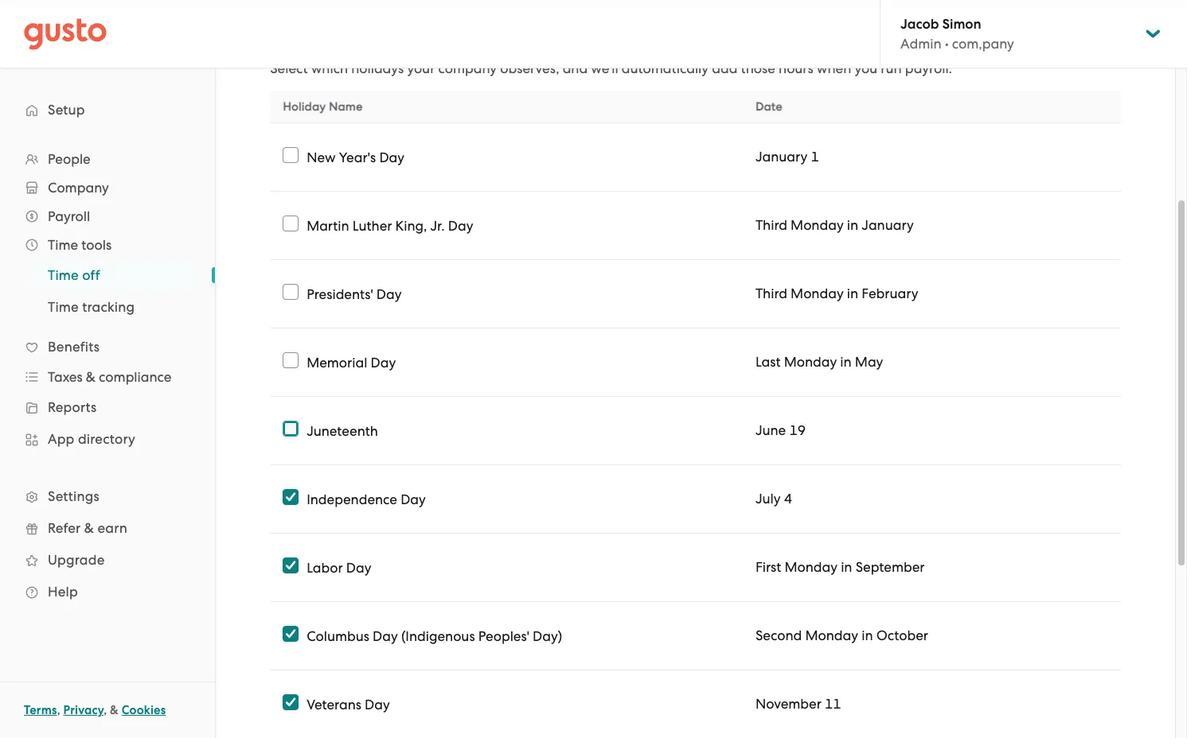 Task type: vqa. For each thing, say whether or not it's contained in the screenshot.


Task type: locate. For each thing, give the bounding box(es) containing it.
admin
[[900, 36, 941, 52]]

0 horizontal spatial january
[[755, 149, 807, 165]]

martin luther king, jr. day
[[307, 218, 473, 234]]

jacob
[[900, 16, 939, 33]]

presidents'
[[307, 286, 373, 302]]

monday down 1
[[791, 217, 844, 233]]

day for memorial
[[371, 355, 396, 371]]

payroll button
[[16, 202, 199, 231]]

earn
[[97, 521, 127, 537]]

day right presidents'
[[376, 286, 402, 302]]

benefits
[[48, 339, 100, 355]]

in left may
[[840, 354, 852, 370]]

& inside dropdown button
[[86, 369, 95, 385]]

simon
[[942, 16, 981, 33]]

•
[[945, 36, 949, 52]]

list containing time off
[[0, 260, 215, 323]]

in for may
[[840, 354, 852, 370]]

july
[[755, 491, 781, 507]]

columbus
[[307, 629, 369, 644]]

2 third from the top
[[755, 286, 787, 302]]

1 vertical spatial &
[[84, 521, 94, 537]]

add
[[712, 61, 738, 76]]

columbus day (indigenous peoples' day)
[[307, 629, 562, 644]]

directory
[[78, 432, 135, 447]]

&
[[86, 369, 95, 385], [84, 521, 94, 537], [110, 704, 119, 718]]

terms link
[[24, 704, 57, 718]]

peoples'
[[478, 629, 529, 644]]

1 time from the top
[[48, 237, 78, 253]]

day right jr.
[[448, 218, 473, 234]]

monday for january
[[791, 217, 844, 233]]

day)
[[533, 629, 562, 644]]

& left the cookies button
[[110, 704, 119, 718]]

first
[[755, 560, 781, 576]]

january
[[755, 149, 807, 165], [862, 217, 914, 233]]

january up february
[[862, 217, 914, 233]]

, left the cookies button
[[104, 704, 107, 718]]

in left september
[[841, 560, 852, 576]]

monday up last monday in may
[[791, 286, 844, 302]]

memorial
[[307, 355, 367, 371]]

Third Monday in February checkbox
[[283, 284, 299, 300]]

& right taxes
[[86, 369, 95, 385]]

we'll
[[591, 61, 618, 76]]

2 time from the top
[[48, 268, 79, 283]]

when
[[817, 61, 851, 76]]

time tools button
[[16, 231, 199, 260]]

june 19
[[755, 423, 806, 439]]

& left the earn
[[84, 521, 94, 537]]

0 vertical spatial january
[[755, 149, 807, 165]]

2 vertical spatial time
[[48, 299, 79, 315]]

taxes & compliance button
[[16, 363, 199, 392]]

time off
[[48, 268, 100, 283]]

time tracking
[[48, 299, 135, 315]]

first monday in september
[[755, 560, 925, 576]]

First Monday in September checkbox
[[283, 558, 299, 574]]

veterans day
[[307, 697, 390, 713]]

com,pany
[[952, 36, 1014, 52]]

in left february
[[847, 286, 858, 302]]

time left off
[[48, 268, 79, 283]]

cookies
[[122, 704, 166, 718]]

monday
[[791, 217, 844, 233], [791, 286, 844, 302], [784, 354, 837, 370], [785, 560, 838, 576], [805, 628, 858, 644]]

time for time tracking
[[48, 299, 79, 315]]

january left 1
[[755, 149, 807, 165]]

refer & earn link
[[16, 514, 199, 543]]

september
[[856, 560, 925, 576]]

1 vertical spatial january
[[862, 217, 914, 233]]

which
[[311, 61, 348, 76]]

memorial day
[[307, 355, 396, 371]]

day right year's
[[379, 149, 404, 165]]

those
[[741, 61, 775, 76]]

observes,
[[500, 61, 559, 76]]

time inside dropdown button
[[48, 237, 78, 253]]

year's
[[339, 149, 376, 165]]

time down time off
[[48, 299, 79, 315]]

2 list from the top
[[0, 260, 215, 323]]

1 vertical spatial time
[[48, 268, 79, 283]]

1 vertical spatial third
[[755, 286, 787, 302]]

June 19 checkbox
[[283, 421, 299, 437]]

veterans
[[307, 697, 361, 713]]

monday right "first"
[[785, 560, 838, 576]]

name
[[329, 100, 362, 114]]

app
[[48, 432, 74, 447]]

in left october
[[862, 628, 873, 644]]

3 time from the top
[[48, 299, 79, 315]]

19
[[789, 423, 806, 439]]

new
[[307, 149, 336, 165]]

November 11 checkbox
[[283, 695, 299, 711]]

day right the independence
[[401, 492, 426, 508]]

1 horizontal spatial january
[[862, 217, 914, 233]]

day for independence
[[401, 492, 426, 508]]

gusto navigation element
[[0, 68, 215, 634]]

third up "last" on the right
[[755, 286, 787, 302]]

hours
[[779, 61, 813, 76]]

monday for october
[[805, 628, 858, 644]]

martin
[[307, 218, 349, 234]]

in
[[847, 217, 858, 233], [847, 286, 858, 302], [840, 354, 852, 370], [841, 560, 852, 576], [862, 628, 873, 644]]

time
[[48, 237, 78, 253], [48, 268, 79, 283], [48, 299, 79, 315]]

and
[[563, 61, 588, 76]]

third
[[755, 217, 787, 233], [755, 286, 787, 302]]

tools
[[81, 237, 112, 253]]

time inside 'link'
[[48, 299, 79, 315]]

third down the january 1
[[755, 217, 787, 233]]

day right columbus
[[373, 629, 398, 644]]

day
[[379, 149, 404, 165], [448, 218, 473, 234], [376, 286, 402, 302], [371, 355, 396, 371], [401, 492, 426, 508], [346, 560, 371, 576], [373, 629, 398, 644], [365, 697, 390, 713]]

day right 'veterans'
[[365, 697, 390, 713]]

last
[[755, 354, 781, 370]]

select which holidays your company observes, and we'll automatically add those hours when you run payroll.
[[270, 61, 952, 76]]

day right labor
[[346, 560, 371, 576]]

in up third monday in february
[[847, 217, 858, 233]]

new year's day
[[307, 149, 404, 165]]

refer & earn
[[48, 521, 127, 537]]

1 third from the top
[[755, 217, 787, 233]]

time down payroll
[[48, 237, 78, 253]]

tracking
[[82, 299, 135, 315]]

independence
[[307, 492, 397, 508]]

0 vertical spatial time
[[48, 237, 78, 253]]

privacy
[[63, 704, 104, 718]]

privacy link
[[63, 704, 104, 718]]

third for third monday in february
[[755, 286, 787, 302]]

,
[[57, 704, 60, 718], [104, 704, 107, 718]]

1 horizontal spatial ,
[[104, 704, 107, 718]]

date
[[755, 100, 782, 114]]

0 vertical spatial third
[[755, 217, 787, 233]]

, left privacy
[[57, 704, 60, 718]]

0 vertical spatial &
[[86, 369, 95, 385]]

monday right second
[[805, 628, 858, 644]]

list
[[0, 145, 215, 608], [0, 260, 215, 323]]

in for february
[[847, 286, 858, 302]]

0 horizontal spatial ,
[[57, 704, 60, 718]]

day right memorial
[[371, 355, 396, 371]]

independence day
[[307, 492, 426, 508]]

1 list from the top
[[0, 145, 215, 608]]

monday right "last" on the right
[[784, 354, 837, 370]]

home image
[[24, 18, 107, 50]]



Task type: describe. For each thing, give the bounding box(es) containing it.
off
[[82, 268, 100, 283]]

settings link
[[16, 482, 199, 511]]

app directory link
[[16, 425, 199, 454]]

setup link
[[16, 96, 199, 124]]

holiday name
[[283, 100, 362, 114]]

& for earn
[[84, 521, 94, 537]]

may
[[855, 354, 883, 370]]

upgrade link
[[16, 546, 199, 575]]

day for labor
[[346, 560, 371, 576]]

2 vertical spatial &
[[110, 704, 119, 718]]

payroll
[[48, 209, 90, 225]]

in for october
[[862, 628, 873, 644]]

list containing people
[[0, 145, 215, 608]]

jacob simon admin • com,pany
[[900, 16, 1014, 52]]

people
[[48, 151, 91, 167]]

cookies button
[[122, 701, 166, 721]]

monday for september
[[785, 560, 838, 576]]

november
[[755, 697, 822, 713]]

people button
[[16, 145, 199, 174]]

second monday in october
[[755, 628, 928, 644]]

settings
[[48, 489, 99, 505]]

& for compliance
[[86, 369, 95, 385]]

terms
[[24, 704, 57, 718]]

July 4 checkbox
[[283, 490, 299, 506]]

help
[[48, 584, 78, 600]]

reports link
[[16, 393, 199, 422]]

labor
[[307, 560, 343, 576]]

automatically
[[622, 61, 709, 76]]

october
[[876, 628, 928, 644]]

company button
[[16, 174, 199, 202]]

day for columbus
[[373, 629, 398, 644]]

payroll.
[[905, 61, 952, 76]]

January 1 checkbox
[[283, 147, 299, 163]]

day for presidents'
[[376, 286, 402, 302]]

11
[[825, 697, 841, 713]]

benefits link
[[16, 333, 199, 361]]

setup
[[48, 102, 85, 118]]

holidays
[[351, 61, 404, 76]]

july 4
[[755, 491, 792, 507]]

second
[[755, 628, 802, 644]]

in for september
[[841, 560, 852, 576]]

taxes
[[48, 369, 82, 385]]

refer
[[48, 521, 81, 537]]

taxes & compliance
[[48, 369, 172, 385]]

king,
[[395, 218, 427, 234]]

Third Monday in January checkbox
[[283, 216, 299, 232]]

4
[[784, 491, 792, 507]]

1 , from the left
[[57, 704, 60, 718]]

day for veterans
[[365, 697, 390, 713]]

presidents' day
[[307, 286, 402, 302]]

last monday in may
[[755, 354, 883, 370]]

monday for may
[[784, 354, 837, 370]]

november 11
[[755, 697, 841, 713]]

reports
[[48, 400, 97, 416]]

luther
[[353, 218, 392, 234]]

you
[[855, 61, 877, 76]]

company
[[438, 61, 497, 76]]

run
[[881, 61, 902, 76]]

time for time tools
[[48, 237, 78, 253]]

third for third monday in january
[[755, 217, 787, 233]]

Last Monday in May checkbox
[[283, 353, 299, 369]]

jr.
[[430, 218, 445, 234]]

labor day
[[307, 560, 371, 576]]

third monday in february
[[755, 286, 918, 302]]

in for january
[[847, 217, 858, 233]]

juneteenth
[[307, 423, 378, 439]]

terms , privacy , & cookies
[[24, 704, 166, 718]]

app directory
[[48, 432, 135, 447]]

compliance
[[99, 369, 172, 385]]

select
[[270, 61, 308, 76]]

time for time off
[[48, 268, 79, 283]]

upgrade
[[48, 553, 105, 568]]

time tracking link
[[29, 293, 199, 322]]

Second Monday in October checkbox
[[283, 627, 299, 642]]

monday for february
[[791, 286, 844, 302]]

february
[[862, 286, 918, 302]]

time off link
[[29, 261, 199, 290]]

third monday in january
[[755, 217, 914, 233]]

june
[[755, 423, 786, 439]]

1
[[811, 149, 819, 165]]

2 , from the left
[[104, 704, 107, 718]]

january 1
[[755, 149, 819, 165]]

company
[[48, 180, 109, 196]]

holiday
[[283, 100, 326, 114]]

help link
[[16, 578, 199, 607]]



